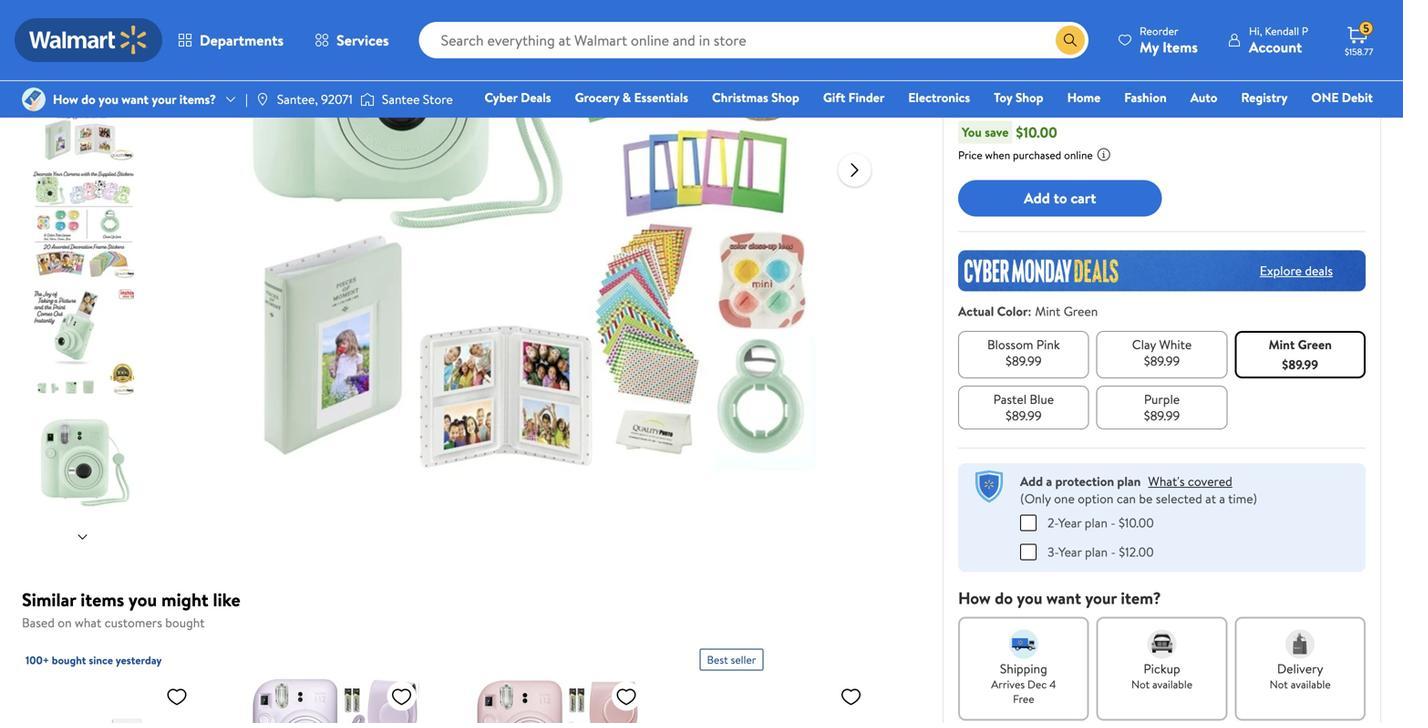 Task type: vqa. For each thing, say whether or not it's contained in the screenshot.
the leftmost Top
no



Task type: describe. For each thing, give the bounding box(es) containing it.
pastel
[[993, 390, 1027, 408]]

(4.5)
[[1017, 52, 1039, 67]]

next media item image
[[844, 159, 866, 181]]

what's
[[1148, 472, 1185, 490]]

reorder my items
[[1140, 23, 1198, 57]]

one
[[1054, 489, 1075, 507]]

explore deals link
[[1253, 254, 1340, 287]]

items
[[81, 587, 124, 612]]

pickup
[[1144, 659, 1180, 677]]

clay
[[1132, 335, 1156, 353]]

3-year plan - $12.00
[[1048, 543, 1154, 561]]

christmas shop
[[712, 88, 800, 106]]

add to favorites list, fujifilm instax mini 12 purple holiday bundle 2023 image
[[840, 685, 862, 708]]

purple
[[1144, 390, 1180, 408]]

92071
[[321, 90, 353, 108]]

pink
[[1037, 335, 1060, 353]]

account
[[1249, 37, 1302, 57]]

santee store
[[382, 90, 453, 108]]

add to cart button
[[958, 180, 1162, 216]]

 image for how do you want your items?
[[22, 88, 46, 111]]

next image image
[[75, 530, 90, 544]]

santee,
[[277, 90, 318, 108]]

year for 2-
[[1058, 514, 1082, 531]]

your for item?
[[1085, 587, 1117, 609]]

grocery
[[575, 88, 619, 106]]

toy
[[994, 88, 1013, 106]]

4
[[1050, 676, 1056, 692]]

registry
[[1241, 88, 1288, 106]]

services button
[[299, 18, 404, 62]]

product group containing 100+ bought since yesterday
[[26, 641, 210, 723]]

based
[[22, 614, 55, 631]]

you for how do you want your items?
[[99, 90, 118, 108]]

auto
[[1191, 88, 1218, 106]]

learn more about strikethrough prices image
[[1135, 99, 1149, 113]]

debit
[[1342, 88, 1373, 106]]

might
[[161, 587, 209, 612]]

protection
[[1055, 472, 1114, 490]]

at
[[1205, 489, 1216, 507]]

yesterday
[[116, 652, 162, 668]]

fujifilm instax mini 12 instant camera with case, decoration stickers, frames, photo album and more accessory kit (mint green) image
[[240, 0, 824, 474]]

item?
[[1121, 587, 1161, 609]]

plan for $10.00
[[1085, 514, 1108, 531]]

deals
[[1305, 262, 1333, 279]]

pickup not available
[[1132, 659, 1193, 692]]

finder
[[849, 88, 885, 106]]

 image for santee store
[[360, 90, 375, 109]]

free
[[1013, 691, 1034, 706]]

store
[[423, 90, 453, 108]]

0 horizontal spatial $10.00
[[1016, 122, 1057, 142]]

add for add to cart
[[1024, 188, 1050, 208]]

reviews
[[1055, 52, 1090, 67]]

mint green $89.99
[[1269, 335, 1332, 373]]

5
[[1363, 21, 1369, 36]]

do for how do you want your items?
[[81, 90, 95, 108]]

you for how do you want your item?
[[1017, 587, 1043, 609]]

my
[[1140, 37, 1159, 57]]

10
[[1042, 52, 1052, 67]]

you
[[962, 123, 982, 141]]

search icon image
[[1063, 33, 1078, 47]]

gift
[[823, 88, 846, 106]]

how for how do you want your items?
[[53, 90, 78, 108]]

you for similar items you might like based on what customers bought
[[129, 587, 157, 612]]

departments button
[[162, 18, 299, 62]]

how for how do you want your item?
[[958, 587, 991, 609]]

walmart+ link
[[1311, 113, 1381, 133]]

blue
[[1030, 390, 1054, 408]]

your for items?
[[152, 90, 176, 108]]

color
[[997, 302, 1028, 320]]

actual color : mint green
[[958, 302, 1098, 320]]

10 reviews link
[[1039, 52, 1090, 67]]

1 horizontal spatial a
[[1219, 489, 1225, 507]]

one
[[1312, 88, 1339, 106]]

santee
[[382, 90, 420, 108]]

Walmart Site-Wide search field
[[419, 22, 1089, 58]]

100+
[[26, 652, 49, 668]]

shop for christmas shop
[[771, 88, 800, 106]]

on
[[58, 614, 72, 631]]

christmas
[[712, 88, 768, 106]]

similar
[[22, 587, 76, 612]]

0 horizontal spatial a
[[1046, 472, 1052, 490]]

add to favorites list, fujifilm instax mini 12 instant camera blossom pink with fujifilm instant mini film value pack (40 sheets) with accessories including carrying case with strap, photo album, stickers (blossom pink) image
[[615, 685, 637, 708]]

bought inside product 'group'
[[52, 652, 86, 668]]

best seller
[[707, 652, 756, 667]]

what
[[75, 614, 102, 631]]

0 horizontal spatial green
[[1064, 302, 1098, 320]]

fujifilm instax mini 12 instant camera lilac purple with fujifilm instant mini film (40 sheets) with accessories including carrying case with strap, photo album, stickers (lilac purple) image
[[250, 678, 420, 723]]

fujifilm instax mini 12 instant camera with case, decoration stickers, frames, photo album and more accessory kit (mint green) - image 2 of 8 image
[[31, 54, 138, 160]]

fujifilm instax mini 12 instant camera with case, decoration stickers, frames, photo album and more accessory kit (mint green) - image 4 of 8 image
[[31, 289, 138, 396]]

&
[[622, 88, 631, 106]]

arrives
[[991, 676, 1025, 692]]

hi, kendall p account
[[1249, 23, 1308, 57]]

blossom pink $89.99
[[987, 335, 1060, 370]]

clay white $89.99
[[1132, 335, 1192, 370]]

legal information image
[[1097, 147, 1111, 162]]

option
[[1078, 489, 1114, 507]]

plan for $12.00
[[1085, 543, 1108, 561]]

wpp logo image
[[973, 470, 1006, 503]]

explore
[[1260, 262, 1302, 279]]

fujifilm instax mini 12 instant camera blossom pink with fujifilm instant mini film value pack (40 sheets) with accessories including carrying case with strap, photo album, stickers (blossom pink) image
[[475, 678, 645, 723]]

(4.5) 10 reviews
[[1017, 52, 1090, 67]]

3-Year plan - $12.00 checkbox
[[1020, 544, 1037, 560]]

- for $12.00
[[1111, 543, 1116, 561]]

fujifilm instax mini 12 purple holiday bundle 2023 image
[[700, 678, 869, 723]]

2-year plan - $10.00
[[1048, 514, 1154, 531]]

Search search field
[[419, 22, 1089, 58]]

selected
[[1156, 489, 1202, 507]]

add a protection plan what's covered (only one option can be selected at a time)
[[1020, 472, 1257, 507]]

want for items?
[[122, 90, 149, 108]]

shipping arrives dec 4 free
[[991, 659, 1056, 706]]

can
[[1117, 489, 1136, 507]]

price when purchased online
[[958, 147, 1093, 163]]



Task type: locate. For each thing, give the bounding box(es) containing it.
0 vertical spatial bought
[[165, 614, 205, 631]]

0 horizontal spatial do
[[81, 90, 95, 108]]

0 horizontal spatial product group
[[26, 641, 210, 723]]

0 vertical spatial how
[[53, 90, 78, 108]]

2 shop from the left
[[1016, 88, 1044, 106]]

- for $10.00
[[1111, 514, 1116, 531]]

not down the intent image for delivery
[[1270, 676, 1288, 692]]

what's covered button
[[1148, 472, 1233, 490]]

available for pickup
[[1153, 676, 1193, 692]]

mint down explore
[[1269, 335, 1295, 353]]

1 horizontal spatial you
[[129, 587, 157, 612]]

registry link
[[1233, 88, 1296, 107]]

$99.99
[[1095, 97, 1131, 115]]

add inside add a protection plan what's covered (only one option can be selected at a time)
[[1020, 472, 1043, 490]]

1 vertical spatial $10.00
[[1119, 514, 1154, 531]]

deals
[[521, 88, 551, 106]]

mint
[[1035, 302, 1061, 320], [1269, 335, 1295, 353]]

plan left what's
[[1117, 472, 1141, 490]]

pastel blue $89.99
[[993, 390, 1054, 424]]

want
[[122, 90, 149, 108], [1047, 587, 1081, 609]]

walmart image
[[29, 26, 148, 55]]

$12.00
[[1119, 543, 1154, 561]]

your left item?
[[1085, 587, 1117, 609]]

purple $89.99
[[1144, 390, 1180, 424]]

 image right the '92071' on the top left
[[360, 90, 375, 109]]

mint inside mint green $89.99
[[1269, 335, 1295, 353]]

0 vertical spatial add
[[1024, 188, 1050, 208]]

0 horizontal spatial mint
[[1035, 302, 1061, 320]]

shop right christmas
[[771, 88, 800, 106]]

available inside delivery not available
[[1291, 676, 1331, 692]]

available
[[1153, 676, 1193, 692], [1291, 676, 1331, 692]]

actual color list
[[955, 327, 1370, 433]]

1 product group from the left
[[26, 641, 210, 723]]

2 year from the top
[[1059, 543, 1082, 561]]

1 not from the left
[[1132, 676, 1150, 692]]

services
[[337, 30, 389, 50]]

do down walmart "image" at the left top of page
[[81, 90, 95, 108]]

like
[[213, 587, 240, 612]]

1 horizontal spatial do
[[995, 587, 1013, 609]]

toy shop link
[[986, 88, 1052, 107]]

bought inside similar items you might like based on what customers bought
[[165, 614, 205, 631]]

1 available from the left
[[1153, 676, 1193, 692]]

you down walmart "image" at the left top of page
[[99, 90, 118, 108]]

1 vertical spatial mint
[[1269, 335, 1295, 353]]

a left one on the bottom of page
[[1046, 472, 1052, 490]]

christmas shop link
[[704, 88, 808, 107]]

1 shop from the left
[[771, 88, 800, 106]]

bought
[[165, 614, 205, 631], [52, 652, 86, 668]]

$89.99 inside clay white $89.99
[[1144, 352, 1180, 370]]

dec
[[1028, 676, 1047, 692]]

similar items you might like based on what customers bought
[[22, 587, 240, 631]]

how
[[53, 90, 78, 108], [958, 587, 991, 609]]

hi,
[[1249, 23, 1262, 39]]

intent image for pickup image
[[1147, 629, 1177, 659]]

0 vertical spatial -
[[1111, 514, 1116, 531]]

1 vertical spatial how
[[958, 587, 991, 609]]

2 horizontal spatial  image
[[360, 90, 375, 109]]

$89.99 inside 'blossom pink $89.99'
[[1006, 352, 1042, 370]]

cyber monday deals image
[[958, 250, 1366, 291]]

$89.99 for clay white
[[1144, 352, 1180, 370]]

add to favorites list, fujifilm instax mini 7+ bundle (10-pack film, album, camera case, stickers), light pink, brand new condition image
[[166, 685, 188, 708]]

1 horizontal spatial $10.00
[[1119, 514, 1154, 531]]

0 horizontal spatial your
[[152, 90, 176, 108]]

available down intent image for pickup
[[1153, 676, 1193, 692]]

one debit walmart+
[[1312, 88, 1373, 132]]

be
[[1139, 489, 1153, 507]]

grocery & essentials link
[[567, 88, 697, 107]]

actual
[[958, 302, 994, 320]]

2 horizontal spatial you
[[1017, 587, 1043, 609]]

green right :
[[1064, 302, 1098, 320]]

0 vertical spatial $10.00
[[1016, 122, 1057, 142]]

1 horizontal spatial product group
[[700, 641, 884, 723]]

you
[[99, 90, 118, 108], [1017, 587, 1043, 609], [129, 587, 157, 612]]

not inside pickup not available
[[1132, 676, 1150, 692]]

fujifilm instax mini 12 instant camera with case, decoration stickers, frames, photo album and more accessory kit (mint green) - image 3 of 8 image
[[31, 171, 138, 278]]

2 - from the top
[[1111, 543, 1116, 561]]

 image right |
[[255, 92, 270, 107]]

year for 3-
[[1059, 543, 1082, 561]]

grocery & essentials
[[575, 88, 688, 106]]

you up the customers
[[129, 587, 157, 612]]

add to favorites list, fujifilm instax mini 12 instant camera lilac purple with fujifilm instant mini film (40 sheets) with accessories including carrying case with strap, photo album, stickers (lilac purple) image
[[391, 685, 413, 708]]

fashion link
[[1116, 88, 1175, 107]]

0 horizontal spatial bought
[[52, 652, 86, 668]]

items
[[1163, 37, 1198, 57]]

0 horizontal spatial how
[[53, 90, 78, 108]]

since
[[89, 652, 113, 668]]

reorder
[[1140, 23, 1179, 39]]

0 horizontal spatial available
[[1153, 676, 1193, 692]]

0 vertical spatial year
[[1058, 514, 1082, 531]]

not
[[1132, 676, 1150, 692], [1270, 676, 1288, 692]]

available for delivery
[[1291, 676, 1331, 692]]

green inside mint green $89.99
[[1298, 335, 1332, 353]]

one debit link
[[1303, 88, 1381, 107]]

2 available from the left
[[1291, 676, 1331, 692]]

$10.00 up purchased
[[1016, 122, 1057, 142]]

home link
[[1059, 88, 1109, 107]]

kendall
[[1265, 23, 1299, 39]]

white
[[1159, 335, 1192, 353]]

$89.99 inside pastel blue $89.99
[[1006, 406, 1042, 424]]

available inside pickup not available
[[1153, 676, 1193, 692]]

1 horizontal spatial not
[[1270, 676, 1288, 692]]

:
[[1028, 302, 1032, 320]]

want down 3-
[[1047, 587, 1081, 609]]

intent image for shipping image
[[1009, 629, 1038, 659]]

blossom
[[987, 335, 1034, 353]]

1 - from the top
[[1111, 514, 1116, 531]]

0 horizontal spatial not
[[1132, 676, 1150, 692]]

not for delivery
[[1270, 676, 1288, 692]]

fashion
[[1125, 88, 1167, 106]]

green down deals
[[1298, 335, 1332, 353]]

0 vertical spatial do
[[81, 90, 95, 108]]

1 horizontal spatial bought
[[165, 614, 205, 631]]

0 vertical spatial green
[[1064, 302, 1098, 320]]

1 horizontal spatial mint
[[1269, 335, 1295, 353]]

bought down 'might'
[[165, 614, 205, 631]]

gift finder
[[823, 88, 885, 106]]

shop for toy shop
[[1016, 88, 1044, 106]]

fujifilm instax mini 7+ bundle (10-pack film, album, camera case, stickers), light pink, brand new condition image
[[26, 678, 195, 723]]

-
[[1111, 514, 1116, 531], [1111, 543, 1116, 561]]

product group
[[26, 641, 210, 723], [700, 641, 884, 723]]

2-Year plan - $10.00 checkbox
[[1020, 514, 1037, 531]]

1 vertical spatial -
[[1111, 543, 1116, 561]]

1 horizontal spatial your
[[1085, 587, 1117, 609]]

1 vertical spatial year
[[1059, 543, 1082, 561]]

 image down walmart "image" at the left top of page
[[22, 88, 46, 111]]

cyber
[[485, 88, 518, 106]]

seller
[[731, 652, 756, 667]]

time)
[[1228, 489, 1257, 507]]

1 vertical spatial add
[[1020, 472, 1043, 490]]

1 horizontal spatial available
[[1291, 676, 1331, 692]]

1 horizontal spatial shop
[[1016, 88, 1044, 106]]

do for how do you want your item?
[[995, 587, 1013, 609]]

bought right 100+
[[52, 652, 86, 668]]

year down one on the bottom of page
[[1058, 514, 1082, 531]]

intent image for delivery image
[[1286, 629, 1315, 659]]

p
[[1302, 23, 1308, 39]]

you down 3-year plan - $12.00 option on the bottom of the page
[[1017, 587, 1043, 609]]

your
[[152, 90, 176, 108], [1085, 587, 1117, 609]]

not down intent image for pickup
[[1132, 676, 1150, 692]]

when
[[985, 147, 1010, 163]]

$10.00 down be
[[1119, 514, 1154, 531]]

online
[[1064, 147, 1093, 163]]

delivery
[[1277, 659, 1323, 677]]

items?
[[179, 90, 216, 108]]

1 horizontal spatial want
[[1047, 587, 1081, 609]]

0 horizontal spatial  image
[[22, 88, 46, 111]]

0 horizontal spatial you
[[99, 90, 118, 108]]

$89.99 for mint green
[[1282, 355, 1318, 373]]

(only
[[1020, 489, 1051, 507]]

2 vertical spatial plan
[[1085, 543, 1108, 561]]

1 vertical spatial want
[[1047, 587, 1081, 609]]

$89.99 for pastel blue
[[1006, 406, 1042, 424]]

available down the intent image for delivery
[[1291, 676, 1331, 692]]

purchased
[[1013, 147, 1062, 163]]

shipping
[[1000, 659, 1047, 677]]

a right at
[[1219, 489, 1225, 507]]

2-
[[1048, 514, 1058, 531]]

$89.99 for blossom pink
[[1006, 352, 1042, 370]]

how do you want your items?
[[53, 90, 216, 108]]

year
[[1058, 514, 1082, 531], [1059, 543, 1082, 561]]

1 horizontal spatial green
[[1298, 335, 1332, 353]]

1 vertical spatial bought
[[52, 652, 86, 668]]

departments
[[200, 30, 284, 50]]

1 horizontal spatial how
[[958, 587, 991, 609]]

1 vertical spatial your
[[1085, 587, 1117, 609]]

0 vertical spatial your
[[152, 90, 176, 108]]

1 vertical spatial green
[[1298, 335, 1332, 353]]

not for pickup
[[1132, 676, 1150, 692]]

save
[[985, 123, 1009, 141]]

2 not from the left
[[1270, 676, 1288, 692]]

not inside delivery not available
[[1270, 676, 1288, 692]]

add for add a protection plan what's covered (only one option can be selected at a time)
[[1020, 472, 1043, 490]]

0 vertical spatial plan
[[1117, 472, 1141, 490]]

1 vertical spatial plan
[[1085, 514, 1108, 531]]

0 horizontal spatial want
[[122, 90, 149, 108]]

$89.99 inside mint green $89.99
[[1282, 355, 1318, 373]]

best
[[707, 652, 728, 667]]

customers
[[105, 614, 162, 631]]

you inside similar items you might like based on what customers bought
[[129, 587, 157, 612]]

plan down 2-year plan - $10.00
[[1085, 543, 1108, 561]]

want left items?
[[122, 90, 149, 108]]

gift finder link
[[815, 88, 893, 107]]

your left items?
[[152, 90, 176, 108]]

add to cart
[[1024, 188, 1096, 208]]

to
[[1054, 188, 1067, 208]]

1 horizontal spatial  image
[[255, 92, 270, 107]]

plan down option
[[1085, 514, 1108, 531]]

electronics link
[[900, 88, 978, 107]]

0 vertical spatial want
[[122, 90, 149, 108]]

add inside add to cart button
[[1024, 188, 1050, 208]]

0 vertical spatial mint
[[1035, 302, 1061, 320]]

1 vertical spatial do
[[995, 587, 1013, 609]]

want for item?
[[1047, 587, 1081, 609]]

2 product group from the left
[[700, 641, 884, 723]]

fujifilm instax mini 12 instant camera with case, decoration stickers, frames, photo album and more accessory kit (mint green) - image 5 of 8 image
[[31, 407, 138, 513]]

product group containing best seller
[[700, 641, 884, 723]]

home
[[1067, 88, 1101, 106]]

auto link
[[1182, 88, 1226, 107]]

cyber deals link
[[476, 88, 559, 107]]

shop
[[771, 88, 800, 106], [1016, 88, 1044, 106]]

green
[[1064, 302, 1098, 320], [1298, 335, 1332, 353]]

add left one on the bottom of page
[[1020, 472, 1043, 490]]

1 year from the top
[[1058, 514, 1082, 531]]

fujifilm instax mini 12 instant camera with case, decoration stickers, frames, photo album and more accessory kit (mint green) - image 1 of 8 image
[[31, 0, 138, 43]]

0 horizontal spatial shop
[[771, 88, 800, 106]]

shop right the toy
[[1016, 88, 1044, 106]]

mint right :
[[1035, 302, 1061, 320]]

- left the $12.00
[[1111, 543, 1116, 561]]

|
[[245, 90, 248, 108]]

cyber deals
[[485, 88, 551, 106]]

year right 3-year plan - $12.00 option on the bottom of the page
[[1059, 543, 1082, 561]]

 image for santee, 92071
[[255, 92, 270, 107]]

plan inside add a protection plan what's covered (only one option can be selected at a time)
[[1117, 472, 1141, 490]]

do
[[81, 90, 95, 108], [995, 587, 1013, 609]]

- down option
[[1111, 514, 1116, 531]]

do up intent image for shipping
[[995, 587, 1013, 609]]

add left the to
[[1024, 188, 1050, 208]]

 image
[[22, 88, 46, 111], [360, 90, 375, 109], [255, 92, 270, 107]]



